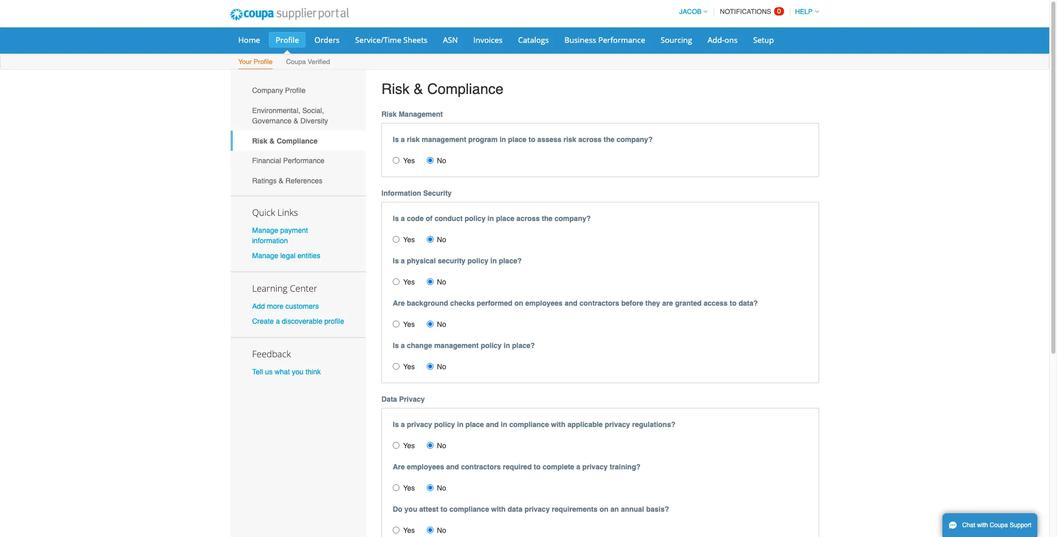 Task type: locate. For each thing, give the bounding box(es) containing it.
coupa left 'support'
[[991, 522, 1009, 529]]

&
[[414, 81, 424, 97], [294, 117, 299, 125], [270, 137, 275, 145], [279, 177, 284, 185]]

0 vertical spatial across
[[579, 135, 602, 143]]

a right complete
[[577, 463, 581, 471]]

compliance
[[428, 81, 504, 97], [277, 137, 318, 145]]

5 yes from the top
[[403, 362, 415, 371]]

1 are from the top
[[393, 299, 405, 307]]

4 no from the top
[[437, 320, 447, 328]]

3 no from the top
[[437, 278, 447, 286]]

1 vertical spatial contractors
[[461, 463, 501, 471]]

2 vertical spatial with
[[978, 522, 989, 529]]

data
[[382, 395, 397, 403]]

complete
[[543, 463, 575, 471]]

1 horizontal spatial performance
[[599, 35, 646, 45]]

with left data
[[492, 505, 506, 513]]

manage down information
[[252, 252, 278, 260]]

invoices
[[474, 35, 503, 45]]

information security
[[382, 189, 452, 197]]

privacy left "training?"
[[583, 463, 608, 471]]

0 horizontal spatial performance
[[283, 157, 325, 165]]

0 horizontal spatial on
[[515, 299, 524, 307]]

is for is a code of conduct policy in place across the company?
[[393, 214, 399, 222]]

1 vertical spatial employees
[[407, 463, 445, 471]]

risk
[[382, 81, 410, 97], [382, 110, 397, 118], [252, 137, 268, 145]]

coupa left verified
[[286, 58, 306, 66]]

0
[[778, 7, 782, 15]]

0 vertical spatial contractors
[[580, 299, 620, 307]]

add more customers
[[252, 302, 319, 310]]

1 risk from the left
[[407, 135, 420, 143]]

company profile link
[[231, 81, 366, 101]]

risk & compliance up the financial performance
[[252, 137, 318, 145]]

ratings & references link
[[231, 171, 366, 191]]

0 horizontal spatial company?
[[555, 214, 591, 222]]

0 horizontal spatial compliance
[[450, 505, 490, 513]]

5 is from the top
[[393, 420, 399, 429]]

tell
[[252, 368, 263, 376]]

0 horizontal spatial contractors
[[461, 463, 501, 471]]

performance for financial performance
[[283, 157, 325, 165]]

profile right your
[[254, 58, 273, 66]]

no
[[437, 156, 447, 165], [437, 235, 447, 244], [437, 278, 447, 286], [437, 320, 447, 328], [437, 362, 447, 371], [437, 441, 447, 450], [437, 484, 447, 492], [437, 526, 447, 534]]

before
[[622, 299, 644, 307]]

2 yes from the top
[[403, 235, 415, 244]]

0 vertical spatial you
[[292, 368, 304, 376]]

is left physical at the top
[[393, 257, 399, 265]]

business performance link
[[558, 32, 652, 48]]

coupa
[[286, 58, 306, 66], [991, 522, 1009, 529]]

1 horizontal spatial you
[[405, 505, 418, 513]]

employees right performed
[[526, 299, 563, 307]]

no for physical
[[437, 278, 447, 286]]

a for risk
[[401, 135, 405, 143]]

attest
[[420, 505, 439, 513]]

no for checks
[[437, 320, 447, 328]]

2 vertical spatial risk
[[252, 137, 268, 145]]

1 vertical spatial on
[[600, 505, 609, 513]]

are up do
[[393, 463, 405, 471]]

performance for business performance
[[599, 35, 646, 45]]

0 vertical spatial manage
[[252, 226, 278, 234]]

risk & compliance
[[382, 81, 504, 97], [252, 137, 318, 145]]

with right 'chat' at the right bottom of the page
[[978, 522, 989, 529]]

management down management
[[422, 135, 467, 143]]

0 horizontal spatial coupa
[[286, 58, 306, 66]]

1 manage from the top
[[252, 226, 278, 234]]

compliance
[[510, 420, 549, 429], [450, 505, 490, 513]]

performance up references
[[283, 157, 325, 165]]

setup
[[754, 35, 775, 45]]

0 horizontal spatial the
[[542, 214, 553, 222]]

compliance right attest
[[450, 505, 490, 513]]

manage
[[252, 226, 278, 234], [252, 252, 278, 260]]

is left code
[[393, 214, 399, 222]]

0 vertical spatial on
[[515, 299, 524, 307]]

more
[[267, 302, 284, 310]]

compliance up management
[[428, 81, 504, 97]]

place? for is a change management policy in place?
[[512, 341, 535, 350]]

is a code of conduct policy in place across the company?
[[393, 214, 591, 222]]

risk & compliance up management
[[382, 81, 504, 97]]

0 horizontal spatial employees
[[407, 463, 445, 471]]

1 horizontal spatial and
[[486, 420, 499, 429]]

performance right the business
[[599, 35, 646, 45]]

a right create
[[276, 317, 280, 326]]

risk down risk management
[[407, 135, 420, 143]]

profile
[[325, 317, 344, 326]]

access
[[704, 299, 728, 307]]

4 yes from the top
[[403, 320, 415, 328]]

manage payment information
[[252, 226, 308, 245]]

profile for company profile
[[285, 86, 306, 95]]

data privacy
[[382, 395, 425, 403]]

1 horizontal spatial across
[[579, 135, 602, 143]]

0 vertical spatial company?
[[617, 135, 653, 143]]

1 no from the top
[[437, 156, 447, 165]]

2 are from the top
[[393, 463, 405, 471]]

2 no from the top
[[437, 235, 447, 244]]

support
[[1011, 522, 1032, 529]]

7 no from the top
[[437, 484, 447, 492]]

are for are background checks performed on employees and contractors before they are granted access to data?
[[393, 299, 405, 307]]

1 vertical spatial risk
[[382, 110, 397, 118]]

0 horizontal spatial and
[[447, 463, 459, 471]]

a
[[401, 135, 405, 143], [401, 214, 405, 222], [401, 257, 405, 265], [276, 317, 280, 326], [401, 341, 405, 350], [401, 420, 405, 429], [577, 463, 581, 471]]

place? down performed
[[512, 341, 535, 350]]

1 vertical spatial are
[[393, 463, 405, 471]]

create
[[252, 317, 274, 326]]

yes for do you attest to compliance with data privacy requirements on an annual basis?
[[403, 526, 415, 534]]

verified
[[308, 58, 330, 66]]

profile up environmental, social, governance & diversity link at the top of page
[[285, 86, 306, 95]]

create a discoverable profile
[[252, 317, 344, 326]]

1 horizontal spatial coupa
[[991, 522, 1009, 529]]

navigation
[[675, 2, 820, 22]]

6 yes from the top
[[403, 441, 415, 450]]

1 horizontal spatial on
[[600, 505, 609, 513]]

add
[[252, 302, 265, 310]]

0 vertical spatial performance
[[599, 35, 646, 45]]

profile down coupa supplier portal image
[[276, 35, 299, 45]]

3 is from the top
[[393, 257, 399, 265]]

1 vertical spatial compliance
[[277, 137, 318, 145]]

a left change
[[401, 341, 405, 350]]

is left change
[[393, 341, 399, 350]]

a left code
[[401, 214, 405, 222]]

they
[[646, 299, 661, 307]]

a down risk management
[[401, 135, 405, 143]]

ons
[[725, 35, 738, 45]]

requirements
[[552, 505, 598, 513]]

1 vertical spatial and
[[486, 420, 499, 429]]

navigation containing notifications 0
[[675, 2, 820, 22]]

1 vertical spatial manage
[[252, 252, 278, 260]]

risk up risk management
[[382, 81, 410, 97]]

your profile
[[238, 58, 273, 66]]

manage up information
[[252, 226, 278, 234]]

on left an
[[600, 505, 609, 513]]

1 vertical spatial management
[[435, 341, 479, 350]]

and
[[565, 299, 578, 307], [486, 420, 499, 429], [447, 463, 459, 471]]

management
[[422, 135, 467, 143], [435, 341, 479, 350]]

you right what
[[292, 368, 304, 376]]

6 no from the top
[[437, 441, 447, 450]]

1 horizontal spatial with
[[551, 420, 566, 429]]

0 vertical spatial the
[[604, 135, 615, 143]]

annual
[[621, 505, 645, 513]]

with left applicable
[[551, 420, 566, 429]]

are left background
[[393, 299, 405, 307]]

yes for are background checks performed on employees and contractors before they are granted access to data?
[[403, 320, 415, 328]]

no for and
[[437, 484, 447, 492]]

0 vertical spatial management
[[422, 135, 467, 143]]

you
[[292, 368, 304, 376], [405, 505, 418, 513]]

0 vertical spatial employees
[[526, 299, 563, 307]]

coupa inside coupa verified link
[[286, 58, 306, 66]]

1 horizontal spatial employees
[[526, 299, 563, 307]]

2 is from the top
[[393, 214, 399, 222]]

risk management
[[382, 110, 443, 118]]

create a discoverable profile link
[[252, 317, 344, 326]]

8 no from the top
[[437, 526, 447, 534]]

2 horizontal spatial and
[[565, 299, 578, 307]]

management for program
[[422, 135, 467, 143]]

financial performance link
[[231, 151, 366, 171]]

with
[[551, 420, 566, 429], [492, 505, 506, 513], [978, 522, 989, 529]]

1 vertical spatial coupa
[[991, 522, 1009, 529]]

policy
[[465, 214, 486, 222], [468, 257, 489, 265], [481, 341, 502, 350], [435, 420, 455, 429]]

compliance up the required
[[510, 420, 549, 429]]

notifications 0
[[721, 7, 782, 15]]

security
[[438, 257, 466, 265]]

is down risk management
[[393, 135, 399, 143]]

1 is from the top
[[393, 135, 399, 143]]

0 horizontal spatial across
[[517, 214, 540, 222]]

1 horizontal spatial the
[[604, 135, 615, 143]]

place?
[[499, 257, 522, 265], [512, 341, 535, 350]]

0 horizontal spatial with
[[492, 505, 506, 513]]

yes
[[403, 156, 415, 165], [403, 235, 415, 244], [403, 278, 415, 286], [403, 320, 415, 328], [403, 362, 415, 371], [403, 441, 415, 450], [403, 484, 415, 492], [403, 526, 415, 534]]

yes for are employees and contractors required to complete a privacy training?
[[403, 484, 415, 492]]

risk up financial
[[252, 137, 268, 145]]

learning center
[[252, 282, 317, 294]]

8 yes from the top
[[403, 526, 415, 534]]

a left physical at the top
[[401, 257, 405, 265]]

place? up performed
[[499, 257, 522, 265]]

diversity
[[301, 117, 328, 125]]

of
[[426, 214, 433, 222]]

1 vertical spatial performance
[[283, 157, 325, 165]]

1 horizontal spatial contractors
[[580, 299, 620, 307]]

1 vertical spatial profile
[[254, 58, 273, 66]]

contractors left the required
[[461, 463, 501, 471]]

0 vertical spatial compliance
[[510, 420, 549, 429]]

risk & compliance link
[[231, 131, 366, 151]]

on right performed
[[515, 299, 524, 307]]

1 horizontal spatial risk & compliance
[[382, 81, 504, 97]]

a for code
[[401, 214, 405, 222]]

None radio
[[427, 157, 434, 164], [393, 236, 400, 243], [427, 236, 434, 243], [393, 278, 400, 285], [393, 321, 400, 327], [393, 442, 400, 449], [393, 484, 400, 491], [393, 527, 400, 533], [427, 527, 434, 533], [427, 157, 434, 164], [393, 236, 400, 243], [427, 236, 434, 243], [393, 278, 400, 285], [393, 321, 400, 327], [393, 442, 400, 449], [393, 484, 400, 491], [393, 527, 400, 533], [427, 527, 434, 533]]

no for privacy
[[437, 441, 447, 450]]

0 vertical spatial risk & compliance
[[382, 81, 504, 97]]

0 vertical spatial place?
[[499, 257, 522, 265]]

0 horizontal spatial risk & compliance
[[252, 137, 318, 145]]

1 horizontal spatial risk
[[564, 135, 577, 143]]

& left diversity
[[294, 117, 299, 125]]

performance
[[599, 35, 646, 45], [283, 157, 325, 165]]

5 no from the top
[[437, 362, 447, 371]]

2 vertical spatial and
[[447, 463, 459, 471]]

a for physical
[[401, 257, 405, 265]]

1 vertical spatial company?
[[555, 214, 591, 222]]

center
[[290, 282, 317, 294]]

on
[[515, 299, 524, 307], [600, 505, 609, 513]]

1 vertical spatial you
[[405, 505, 418, 513]]

to
[[529, 135, 536, 143], [730, 299, 737, 307], [534, 463, 541, 471], [441, 505, 448, 513]]

1 vertical spatial place?
[[512, 341, 535, 350]]

privacy
[[407, 420, 433, 429], [605, 420, 631, 429], [583, 463, 608, 471], [525, 505, 550, 513]]

0 vertical spatial coupa
[[286, 58, 306, 66]]

1 vertical spatial across
[[517, 214, 540, 222]]

0 vertical spatial and
[[565, 299, 578, 307]]

legal
[[280, 252, 296, 260]]

privacy right data
[[525, 505, 550, 513]]

yes for is a change management policy in place?
[[403, 362, 415, 371]]

granted
[[676, 299, 702, 307]]

2 manage from the top
[[252, 252, 278, 260]]

no for risk
[[437, 156, 447, 165]]

& up management
[[414, 81, 424, 97]]

2 horizontal spatial with
[[978, 522, 989, 529]]

are
[[393, 299, 405, 307], [393, 463, 405, 471]]

0 vertical spatial are
[[393, 299, 405, 307]]

risk right assess
[[564, 135, 577, 143]]

is for is a risk management program in place to assess risk across the company?
[[393, 135, 399, 143]]

0 vertical spatial profile
[[276, 35, 299, 45]]

place? for is a physical security policy in place?
[[499, 257, 522, 265]]

is down the data
[[393, 420, 399, 429]]

feedback
[[252, 348, 291, 360]]

privacy down privacy
[[407, 420, 433, 429]]

2 vertical spatial profile
[[285, 86, 306, 95]]

1 yes from the top
[[403, 156, 415, 165]]

required
[[503, 463, 532, 471]]

yes for is a physical security policy in place?
[[403, 278, 415, 286]]

management right change
[[435, 341, 479, 350]]

asn
[[443, 35, 458, 45]]

manage inside the manage payment information
[[252, 226, 278, 234]]

sourcing link
[[655, 32, 699, 48]]

None radio
[[393, 157, 400, 164], [427, 278, 434, 285], [427, 321, 434, 327], [393, 363, 400, 370], [427, 363, 434, 370], [427, 442, 434, 449], [427, 484, 434, 491], [393, 157, 400, 164], [427, 278, 434, 285], [427, 321, 434, 327], [393, 363, 400, 370], [427, 363, 434, 370], [427, 442, 434, 449], [427, 484, 434, 491]]

0 horizontal spatial risk
[[407, 135, 420, 143]]

is for is a change management policy in place?
[[393, 341, 399, 350]]

coupa inside chat with coupa support button
[[991, 522, 1009, 529]]

3 yes from the top
[[403, 278, 415, 286]]

contractors left before
[[580, 299, 620, 307]]

7 yes from the top
[[403, 484, 415, 492]]

0 vertical spatial compliance
[[428, 81, 504, 97]]

manage payment information link
[[252, 226, 308, 245]]

a down "data privacy"
[[401, 420, 405, 429]]

you right do
[[405, 505, 418, 513]]

compliance up financial performance link
[[277, 137, 318, 145]]

0 horizontal spatial you
[[292, 368, 304, 376]]

orders
[[315, 35, 340, 45]]

employees up attest
[[407, 463, 445, 471]]

0 horizontal spatial compliance
[[277, 137, 318, 145]]

contractors
[[580, 299, 620, 307], [461, 463, 501, 471]]

risk left management
[[382, 110, 397, 118]]

your profile link
[[238, 56, 273, 69]]

basis?
[[647, 505, 670, 513]]

governance
[[252, 117, 292, 125]]

4 is from the top
[[393, 341, 399, 350]]

across
[[579, 135, 602, 143], [517, 214, 540, 222]]



Task type: describe. For each thing, give the bounding box(es) containing it.
applicable
[[568, 420, 603, 429]]

manage legal entities
[[252, 252, 321, 260]]

orders link
[[308, 32, 347, 48]]

social,
[[303, 106, 324, 115]]

information
[[382, 189, 422, 197]]

profile link
[[269, 32, 306, 48]]

chat with coupa support button
[[943, 513, 1039, 537]]

is a privacy policy in place and in compliance with applicable privacy regulations?
[[393, 420, 676, 429]]

add-
[[708, 35, 725, 45]]

1 vertical spatial risk & compliance
[[252, 137, 318, 145]]

are background checks performed on employees and contractors before they are granted access to data?
[[393, 299, 758, 307]]

& down governance at the top left of page
[[270, 137, 275, 145]]

with inside button
[[978, 522, 989, 529]]

invoices link
[[467, 32, 510, 48]]

company
[[252, 86, 283, 95]]

are employees and contractors required to complete a privacy training?
[[393, 463, 641, 471]]

performed
[[477, 299, 513, 307]]

do you attest to compliance with data privacy requirements on an annual basis?
[[393, 505, 670, 513]]

a for discoverable
[[276, 317, 280, 326]]

tell us what you think button
[[252, 367, 321, 377]]

profile for your profile
[[254, 58, 273, 66]]

help link
[[791, 8, 820, 15]]

yes for is a code of conduct policy in place across the company?
[[403, 235, 415, 244]]

and for contractors
[[565, 299, 578, 307]]

privacy right applicable
[[605, 420, 631, 429]]

& inside environmental, social, governance & diversity
[[294, 117, 299, 125]]

a for privacy
[[401, 420, 405, 429]]

1 horizontal spatial company?
[[617, 135, 653, 143]]

1 horizontal spatial compliance
[[428, 81, 504, 97]]

are
[[663, 299, 674, 307]]

home
[[238, 35, 260, 45]]

notifications
[[721, 8, 772, 15]]

to left assess
[[529, 135, 536, 143]]

information
[[252, 236, 288, 245]]

change
[[407, 341, 433, 350]]

service/time sheets
[[355, 35, 428, 45]]

no for code
[[437, 235, 447, 244]]

manage legal entities link
[[252, 252, 321, 260]]

what
[[275, 368, 290, 376]]

manage for manage legal entities
[[252, 252, 278, 260]]

1 vertical spatial with
[[492, 505, 506, 513]]

business performance
[[565, 35, 646, 45]]

2 risk from the left
[[564, 135, 577, 143]]

coupa verified
[[286, 58, 330, 66]]

no for attest
[[437, 526, 447, 534]]

background
[[407, 299, 449, 307]]

asn link
[[437, 32, 465, 48]]

jacob link
[[675, 8, 708, 15]]

setup link
[[747, 32, 781, 48]]

quick links
[[252, 206, 298, 218]]

are for are employees and contractors required to complete a privacy training?
[[393, 463, 405, 471]]

do
[[393, 505, 403, 513]]

an
[[611, 505, 619, 513]]

1 vertical spatial the
[[542, 214, 553, 222]]

physical
[[407, 257, 436, 265]]

payment
[[280, 226, 308, 234]]

references
[[286, 177, 323, 185]]

to left data?
[[730, 299, 737, 307]]

1 horizontal spatial compliance
[[510, 420, 549, 429]]

is a risk management program in place to assess risk across the company?
[[393, 135, 653, 143]]

checks
[[451, 299, 475, 307]]

catalogs link
[[512, 32, 556, 48]]

is for is a physical security policy in place?
[[393, 257, 399, 265]]

help
[[796, 8, 813, 15]]

us
[[265, 368, 273, 376]]

is for is a privacy policy in place and in compliance with applicable privacy regulations?
[[393, 420, 399, 429]]

sourcing
[[661, 35, 693, 45]]

links
[[278, 206, 298, 218]]

yes for is a privacy policy in place and in compliance with applicable privacy regulations?
[[403, 441, 415, 450]]

think
[[306, 368, 321, 376]]

ratings & references
[[252, 177, 323, 185]]

1 vertical spatial compliance
[[450, 505, 490, 513]]

add more customers link
[[252, 302, 319, 310]]

is a change management policy in place?
[[393, 341, 535, 350]]

code
[[407, 214, 424, 222]]

environmental,
[[252, 106, 301, 115]]

add-ons
[[708, 35, 738, 45]]

training?
[[610, 463, 641, 471]]

coupa verified link
[[286, 56, 331, 69]]

environmental, social, governance & diversity
[[252, 106, 328, 125]]

yes for is a risk management program in place to assess risk across the company?
[[403, 156, 415, 165]]

you inside button
[[292, 368, 304, 376]]

management for policy
[[435, 341, 479, 350]]

quick
[[252, 206, 275, 218]]

0 vertical spatial place
[[508, 135, 527, 143]]

a for change
[[401, 341, 405, 350]]

0 vertical spatial risk
[[382, 81, 410, 97]]

entities
[[298, 252, 321, 260]]

chat
[[963, 522, 976, 529]]

service/time
[[355, 35, 402, 45]]

learning
[[252, 282, 288, 294]]

0 vertical spatial with
[[551, 420, 566, 429]]

regulations?
[[633, 420, 676, 429]]

data?
[[739, 299, 758, 307]]

manage for manage payment information
[[252, 226, 278, 234]]

and for in
[[486, 420, 499, 429]]

no for change
[[437, 362, 447, 371]]

catalogs
[[519, 35, 549, 45]]

security
[[424, 189, 452, 197]]

chat with coupa support
[[963, 522, 1032, 529]]

data
[[508, 505, 523, 513]]

& right ratings
[[279, 177, 284, 185]]

2 vertical spatial place
[[466, 420, 484, 429]]

add-ons link
[[702, 32, 745, 48]]

1 vertical spatial place
[[496, 214, 515, 222]]

management
[[399, 110, 443, 118]]

business
[[565, 35, 597, 45]]

ratings
[[252, 177, 277, 185]]

coupa supplier portal image
[[223, 2, 356, 27]]

to right the required
[[534, 463, 541, 471]]

to right attest
[[441, 505, 448, 513]]

environmental, social, governance & diversity link
[[231, 101, 366, 131]]



Task type: vqa. For each thing, say whether or not it's contained in the screenshot.
first ecovadis
no



